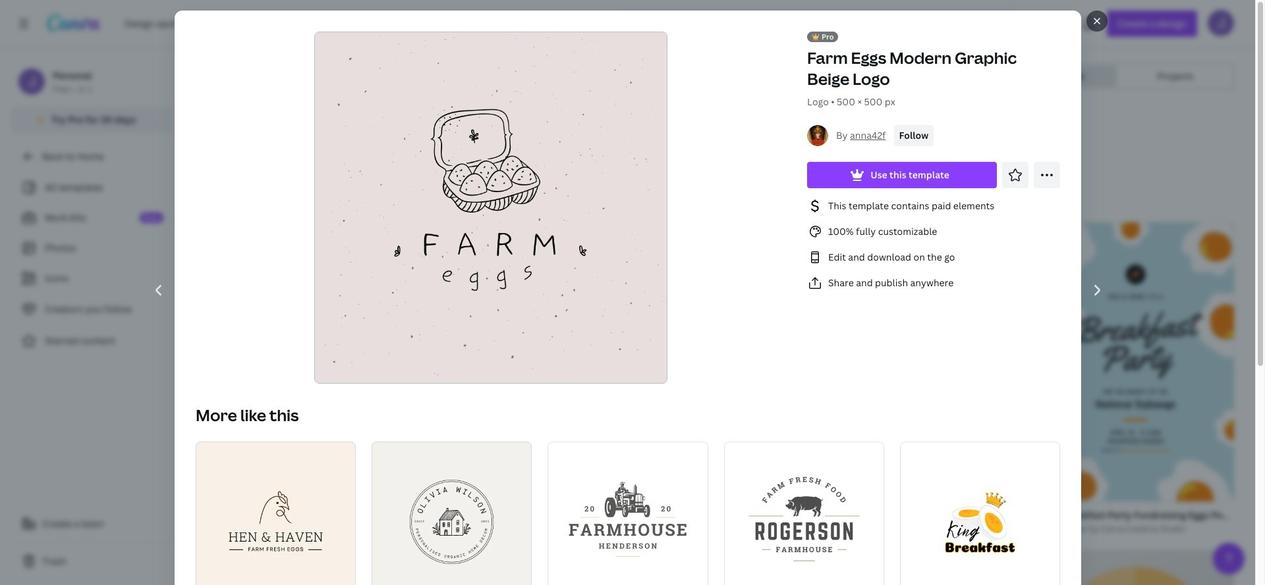 Task type: vqa. For each thing, say whether or not it's contained in the screenshot.
Minimalistic Round Sticker Free Range Eggs Yellow image
yes



Task type: describe. For each thing, give the bounding box(es) containing it.
black retro animal farm logo image
[[724, 443, 884, 586]]

top level navigation element
[[116, 11, 556, 37]]

yellow illustrated eggs phone wallpaper image
[[609, 223, 807, 575]]



Task type: locate. For each thing, give the bounding box(es) containing it.
Projects button
[[1120, 66, 1232, 87]]

list
[[807, 198, 1060, 291]]

black minimalist home decor logo image
[[372, 443, 532, 586]]

yellow egg background recipe pinterest graphic image
[[396, 469, 593, 586]]

Templates button
[[1005, 66, 1117, 87]]

beige professional minimalist farm chicken illustration logo image
[[195, 443, 356, 586], [182, 469, 380, 586]]

white and yellow cute egg illustrated food logo image
[[900, 443, 1060, 586]]

None search field
[[622, 11, 1018, 37]]

black orange food hacks food instagram post image
[[823, 223, 1021, 421]]

minimalistic round sticker free range eggs yellow image
[[1037, 551, 1235, 586]]

retro farmer tracktor farmhouse logo image
[[548, 443, 708, 586]]

red vintage chicken illustration egg farm logo image
[[823, 469, 1021, 586]]

green and orange minimalist illustrated farm fresh eggs linkedin post image
[[182, 223, 380, 421]]

breakfast party fundraising eggs poster image
[[1037, 223, 1235, 503]]

farm eggs modern graphic beige logo image
[[315, 32, 667, 384], [396, 223, 593, 421]]



